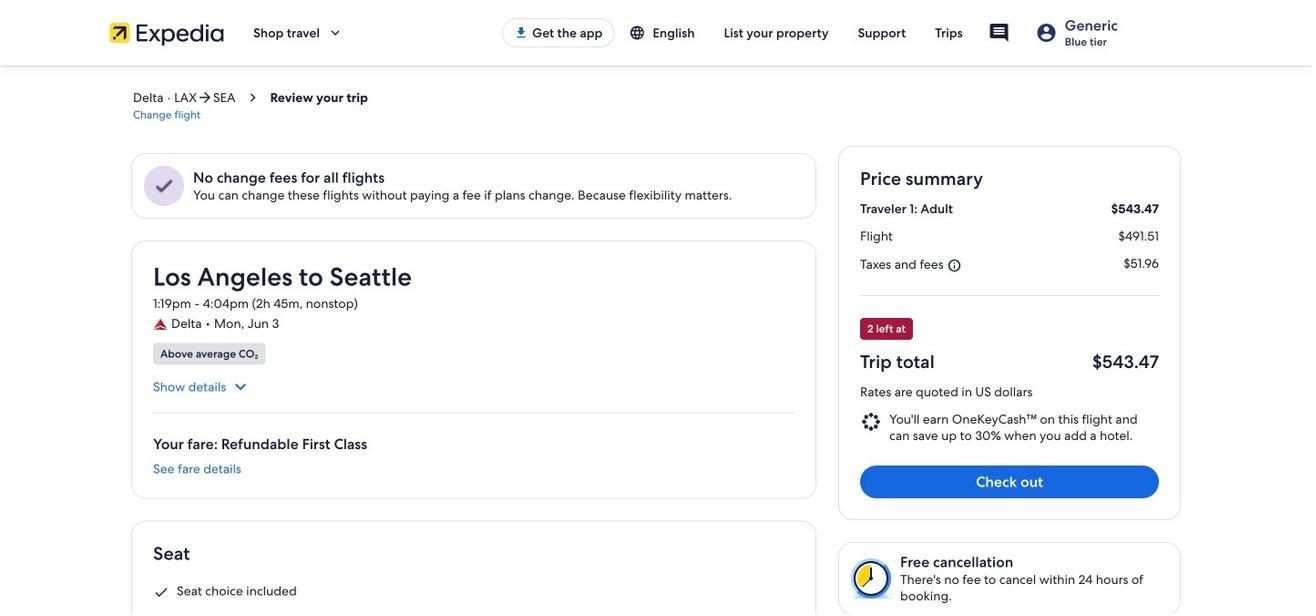 Task type: vqa. For each thing, say whether or not it's contained in the screenshot.
Mahwah in the House of Elegance comfortable 1 bed / 1 bath in New Jersey close to NYC Entire apartment Sleeps 3, 1 bedroom, 1 bathroom 22.9 mi from Mahwah
no



Task type: describe. For each thing, give the bounding box(es) containing it.
directional image
[[197, 89, 213, 106]]

0 vertical spatial small image
[[629, 25, 653, 41]]

expedia logo image
[[109, 20, 224, 46]]

trailing image
[[327, 25, 344, 41]]

loyalty lowtier image
[[1036, 22, 1058, 44]]



Task type: locate. For each thing, give the bounding box(es) containing it.
small image
[[629, 25, 653, 41], [153, 584, 170, 601]]

download the app button image
[[514, 26, 529, 40]]

xsmall image
[[948, 259, 962, 273]]

communication center icon image
[[989, 22, 1011, 44]]

1 vertical spatial small image
[[153, 584, 170, 601]]

0 horizontal spatial small image
[[153, 584, 170, 601]]

step 1 of 2. delta flight. lax to sea., delta element
[[131, 89, 268, 124]]

1 horizontal spatial small image
[[629, 25, 653, 41]]



